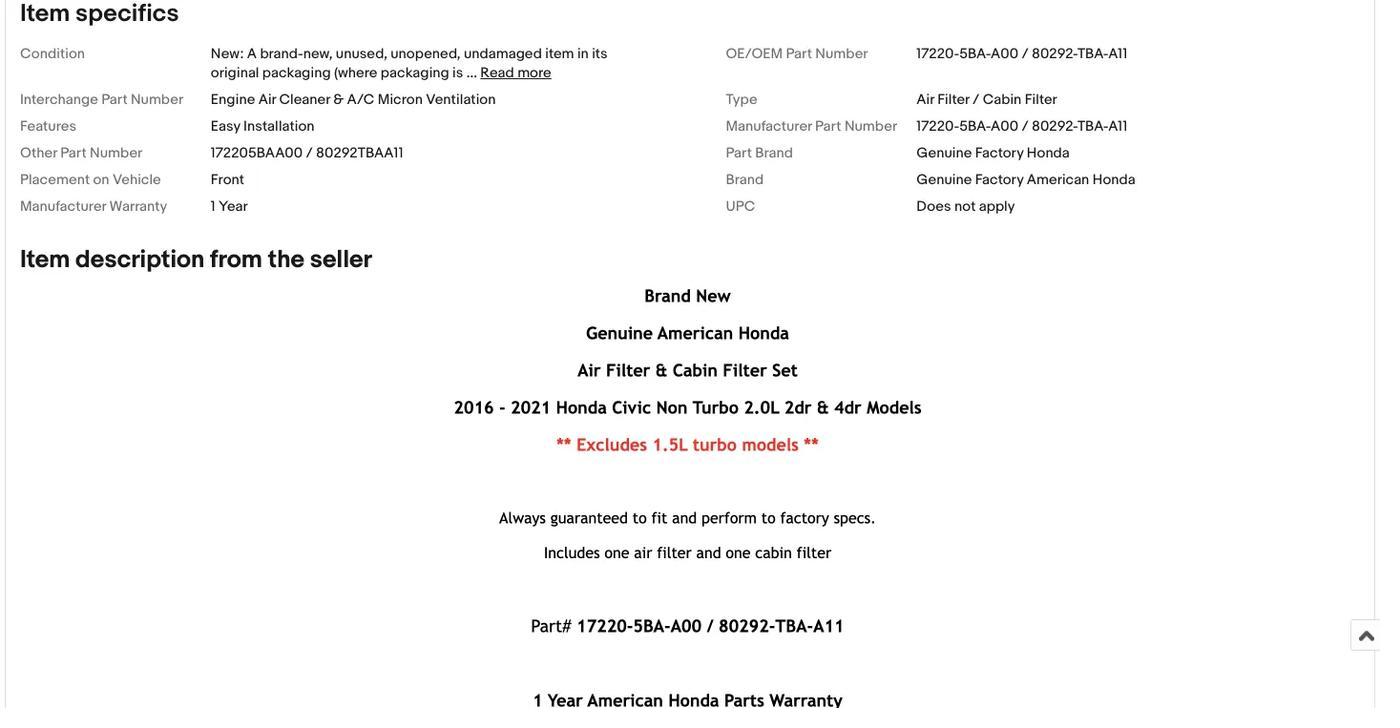 Task type: vqa. For each thing, say whether or not it's contained in the screenshot.


Task type: locate. For each thing, give the bounding box(es) containing it.
80292- up american
[[1032, 118, 1078, 135]]

undamaged
[[464, 45, 542, 62]]

genuine for genuine factory honda
[[917, 145, 972, 162]]

17220-5ba-a00 / 80292-tba-a11 down cabin
[[917, 118, 1128, 135]]

installation
[[244, 118, 315, 135]]

1 vertical spatial genuine
[[917, 171, 972, 188]]

1 5ba- from the top
[[960, 45, 991, 62]]

on
[[93, 171, 109, 188]]

number
[[816, 45, 868, 62], [131, 91, 183, 108], [845, 118, 897, 135], [90, 145, 143, 162]]

filter
[[938, 91, 970, 108], [1025, 91, 1058, 108]]

5ba- down air filter / cabin filter
[[960, 118, 991, 135]]

genuine factory american honda
[[917, 171, 1136, 188]]

a
[[247, 45, 257, 62]]

part down oe/oem part number
[[815, 118, 842, 135]]

0 horizontal spatial filter
[[938, 91, 970, 108]]

a/c
[[347, 91, 375, 108]]

17220-
[[917, 45, 960, 62], [917, 118, 960, 135]]

part up placement on vehicle
[[60, 145, 87, 162]]

2 packaging from the left
[[381, 64, 449, 82]]

1 vertical spatial brand
[[726, 171, 764, 188]]

/ up genuine factory honda
[[1022, 118, 1029, 135]]

packaging
[[262, 64, 331, 82], [381, 64, 449, 82]]

ventilation
[[426, 91, 496, 108]]

1 vertical spatial a00
[[991, 118, 1019, 135]]

0 vertical spatial genuine
[[917, 145, 972, 162]]

brand
[[755, 145, 793, 162], [726, 171, 764, 188]]

1 tba- from the top
[[1078, 45, 1108, 62]]

2 tba- from the top
[[1078, 118, 1108, 135]]

factory up apply
[[975, 171, 1024, 188]]

number for oe/oem part number
[[816, 45, 868, 62]]

engine air cleaner & a/c micron ventilation
[[211, 91, 496, 108]]

2 a11 from the top
[[1108, 118, 1128, 135]]

1 vertical spatial 17220-5ba-a00 / 80292-tba-a11
[[917, 118, 1128, 135]]

easy
[[211, 118, 240, 135]]

0 horizontal spatial air
[[258, 91, 276, 108]]

interchange part number
[[20, 91, 183, 108]]

genuine
[[917, 145, 972, 162], [917, 171, 972, 188]]

year
[[219, 198, 248, 215]]

1 a11 from the top
[[1108, 45, 1128, 62]]

manufacturer for manufacturer part number
[[726, 118, 812, 135]]

a11 for oe/oem part number
[[1108, 45, 1128, 62]]

tba-
[[1078, 45, 1108, 62], [1078, 118, 1108, 135]]

upc
[[726, 198, 755, 215]]

1 vertical spatial 80292-
[[1032, 118, 1078, 135]]

oe/oem
[[726, 45, 783, 62]]

1 vertical spatial 5ba-
[[960, 118, 991, 135]]

air
[[258, 91, 276, 108], [917, 91, 934, 108]]

1 horizontal spatial filter
[[1025, 91, 1058, 108]]

0 horizontal spatial honda
[[1027, 145, 1070, 162]]

read more
[[480, 64, 552, 82]]

features
[[20, 118, 77, 135]]

front
[[211, 171, 244, 188]]

1 vertical spatial 17220-
[[917, 118, 960, 135]]

packaging down brand- on the left top of page
[[262, 64, 331, 82]]

part for manufacturer
[[815, 118, 842, 135]]

a00
[[991, 45, 1019, 62], [991, 118, 1019, 135]]

honda
[[1027, 145, 1070, 162], [1093, 171, 1136, 188]]

oe/oem part number
[[726, 45, 868, 62]]

2 a00 from the top
[[991, 118, 1019, 135]]

5ba-
[[960, 45, 991, 62], [960, 118, 991, 135]]

factory
[[975, 145, 1024, 162], [975, 171, 1024, 188]]

/ up air filter / cabin filter
[[1022, 45, 1029, 62]]

0 vertical spatial 5ba-
[[960, 45, 991, 62]]

/ left cabin
[[973, 91, 980, 108]]

vehicle
[[113, 171, 161, 188]]

placement on vehicle
[[20, 171, 161, 188]]

0 vertical spatial a11
[[1108, 45, 1128, 62]]

manufacturer
[[726, 118, 812, 135], [20, 198, 106, 215]]

2 80292- from the top
[[1032, 118, 1078, 135]]

0 vertical spatial 17220-
[[917, 45, 960, 62]]

1 17220- from the top
[[917, 45, 960, 62]]

number for interchange part number
[[131, 91, 183, 108]]

part
[[786, 45, 812, 62], [101, 91, 128, 108], [815, 118, 842, 135], [60, 145, 87, 162], [726, 145, 752, 162]]

1 17220-5ba-a00 / 80292-tba-a11 from the top
[[917, 45, 1128, 62]]

micron
[[378, 91, 423, 108]]

1 horizontal spatial honda
[[1093, 171, 1136, 188]]

1 packaging from the left
[[262, 64, 331, 82]]

seller
[[310, 245, 372, 275]]

in
[[578, 45, 589, 62]]

a00 up cabin
[[991, 45, 1019, 62]]

a00 down cabin
[[991, 118, 1019, 135]]

does
[[917, 198, 952, 215]]

80292-
[[1032, 45, 1078, 62], [1032, 118, 1078, 135]]

1 vertical spatial a11
[[1108, 118, 1128, 135]]

(where
[[334, 64, 378, 82]]

filter left cabin
[[938, 91, 970, 108]]

0 vertical spatial 17220-5ba-a00 / 80292-tba-a11
[[917, 45, 1128, 62]]

1 a00 from the top
[[991, 45, 1019, 62]]

type
[[726, 91, 758, 108]]

a11
[[1108, 45, 1128, 62], [1108, 118, 1128, 135]]

manufacturer up part brand
[[726, 118, 812, 135]]

new,
[[303, 45, 333, 62]]

0 vertical spatial 80292-
[[1032, 45, 1078, 62]]

the
[[268, 245, 305, 275]]

item description from the seller
[[20, 245, 372, 275]]

2 17220-5ba-a00 / 80292-tba-a11 from the top
[[917, 118, 1128, 135]]

its
[[592, 45, 608, 62]]

1 vertical spatial manufacturer
[[20, 198, 106, 215]]

1 80292- from the top
[[1032, 45, 1078, 62]]

17220- down air filter / cabin filter
[[917, 118, 960, 135]]

factory up genuine factory american honda
[[975, 145, 1024, 162]]

/
[[1022, 45, 1029, 62], [973, 91, 980, 108], [1022, 118, 1029, 135], [306, 145, 313, 162]]

0 vertical spatial factory
[[975, 145, 1024, 162]]

apply
[[979, 198, 1015, 215]]

is
[[453, 64, 463, 82]]

2 air from the left
[[917, 91, 934, 108]]

0 horizontal spatial packaging
[[262, 64, 331, 82]]

original
[[211, 64, 259, 82]]

new:
[[211, 45, 244, 62]]

17220-5ba-a00 / 80292-tba-a11 up cabin
[[917, 45, 1128, 62]]

part right oe/oem
[[786, 45, 812, 62]]

0 horizontal spatial manufacturer
[[20, 198, 106, 215]]

0 vertical spatial tba-
[[1078, 45, 1108, 62]]

17220-5ba-a00 / 80292-tba-a11
[[917, 45, 1128, 62], [917, 118, 1128, 135]]

number for other part number
[[90, 145, 143, 162]]

2 factory from the top
[[975, 171, 1024, 188]]

1 horizontal spatial air
[[917, 91, 934, 108]]

2 17220- from the top
[[917, 118, 960, 135]]

brand up upc
[[726, 171, 764, 188]]

1 vertical spatial factory
[[975, 171, 1024, 188]]

17220-5ba-a00 / 80292-tba-a11 for manufacturer part number
[[917, 118, 1128, 135]]

manufacturer down placement
[[20, 198, 106, 215]]

other
[[20, 145, 57, 162]]

1 factory from the top
[[975, 145, 1024, 162]]

filter right cabin
[[1025, 91, 1058, 108]]

manufacturer part number
[[726, 118, 897, 135]]

80292- up air filter / cabin filter
[[1032, 45, 1078, 62]]

air left cabin
[[917, 91, 934, 108]]

0 vertical spatial brand
[[755, 145, 793, 162]]

honda up american
[[1027, 145, 1070, 162]]

cabin
[[983, 91, 1022, 108]]

5ba- up air filter / cabin filter
[[960, 45, 991, 62]]

air up easy installation
[[258, 91, 276, 108]]

2 genuine from the top
[[917, 171, 972, 188]]

1 horizontal spatial packaging
[[381, 64, 449, 82]]

172205baa00
[[211, 145, 303, 162]]

0 vertical spatial manufacturer
[[726, 118, 812, 135]]

honda right american
[[1093, 171, 1136, 188]]

a00 for oe/oem part number
[[991, 45, 1019, 62]]

0 vertical spatial honda
[[1027, 145, 1070, 162]]

17220- up air filter / cabin filter
[[917, 45, 960, 62]]

1 vertical spatial tba-
[[1078, 118, 1108, 135]]

0 vertical spatial a00
[[991, 45, 1019, 62]]

1 horizontal spatial manufacturer
[[726, 118, 812, 135]]

cleaner
[[279, 91, 330, 108]]

1 genuine from the top
[[917, 145, 972, 162]]

2 filter from the left
[[1025, 91, 1058, 108]]

easy installation
[[211, 118, 315, 135]]

packaging down unopened,
[[381, 64, 449, 82]]

part right interchange
[[101, 91, 128, 108]]

manufacturer warranty
[[20, 198, 167, 215]]

2 5ba- from the top
[[960, 118, 991, 135]]

brand down manufacturer part number
[[755, 145, 793, 162]]

new: a brand-new, unused, unopened, undamaged item in its original packaging (where packaging is ...
[[211, 45, 608, 82]]

80292- for oe/oem part number
[[1032, 45, 1078, 62]]

1
[[211, 198, 215, 215]]



Task type: describe. For each thing, give the bounding box(es) containing it.
part up upc
[[726, 145, 752, 162]]

interchange
[[20, 91, 98, 108]]

tba- for manufacturer part number
[[1078, 118, 1108, 135]]

part for other
[[60, 145, 87, 162]]

brand-
[[260, 45, 303, 62]]

a00 for manufacturer part number
[[991, 118, 1019, 135]]

unopened,
[[391, 45, 461, 62]]

80292- for manufacturer part number
[[1032, 118, 1078, 135]]

item
[[20, 245, 70, 275]]

part for oe/oem
[[786, 45, 812, 62]]

placement
[[20, 171, 90, 188]]

read more button
[[480, 64, 552, 82]]

engine
[[211, 91, 255, 108]]

item
[[545, 45, 574, 62]]

warranty
[[109, 198, 167, 215]]

more
[[518, 64, 552, 82]]

from
[[210, 245, 262, 275]]

17220-5ba-a00 / 80292-tba-a11 for oe/oem part number
[[917, 45, 1128, 62]]

&
[[333, 91, 344, 108]]

1 air from the left
[[258, 91, 276, 108]]

not
[[955, 198, 976, 215]]

american
[[1027, 171, 1090, 188]]

condition
[[20, 45, 85, 62]]

80292tbaa11
[[316, 145, 403, 162]]

does not apply
[[917, 198, 1015, 215]]

172205baa00 / 80292tbaa11
[[211, 145, 403, 162]]

tba- for oe/oem part number
[[1078, 45, 1108, 62]]

number for manufacturer part number
[[845, 118, 897, 135]]

other part number
[[20, 145, 143, 162]]

17220- for manufacturer part number
[[917, 118, 960, 135]]

air filter / cabin filter
[[917, 91, 1058, 108]]

/ down installation
[[306, 145, 313, 162]]

1 vertical spatial honda
[[1093, 171, 1136, 188]]

read
[[480, 64, 514, 82]]

factory for honda
[[975, 145, 1024, 162]]

5ba- for manufacturer part number
[[960, 118, 991, 135]]

genuine for genuine factory american honda
[[917, 171, 972, 188]]

...
[[467, 64, 477, 82]]

genuine factory honda
[[917, 145, 1070, 162]]

manufacturer for manufacturer warranty
[[20, 198, 106, 215]]

5ba- for oe/oem part number
[[960, 45, 991, 62]]

unused,
[[336, 45, 388, 62]]

1 year
[[211, 198, 248, 215]]

part for interchange
[[101, 91, 128, 108]]

17220- for oe/oem part number
[[917, 45, 960, 62]]

a11 for manufacturer part number
[[1108, 118, 1128, 135]]

description
[[76, 245, 205, 275]]

1 filter from the left
[[938, 91, 970, 108]]

factory for american
[[975, 171, 1024, 188]]

part brand
[[726, 145, 793, 162]]



